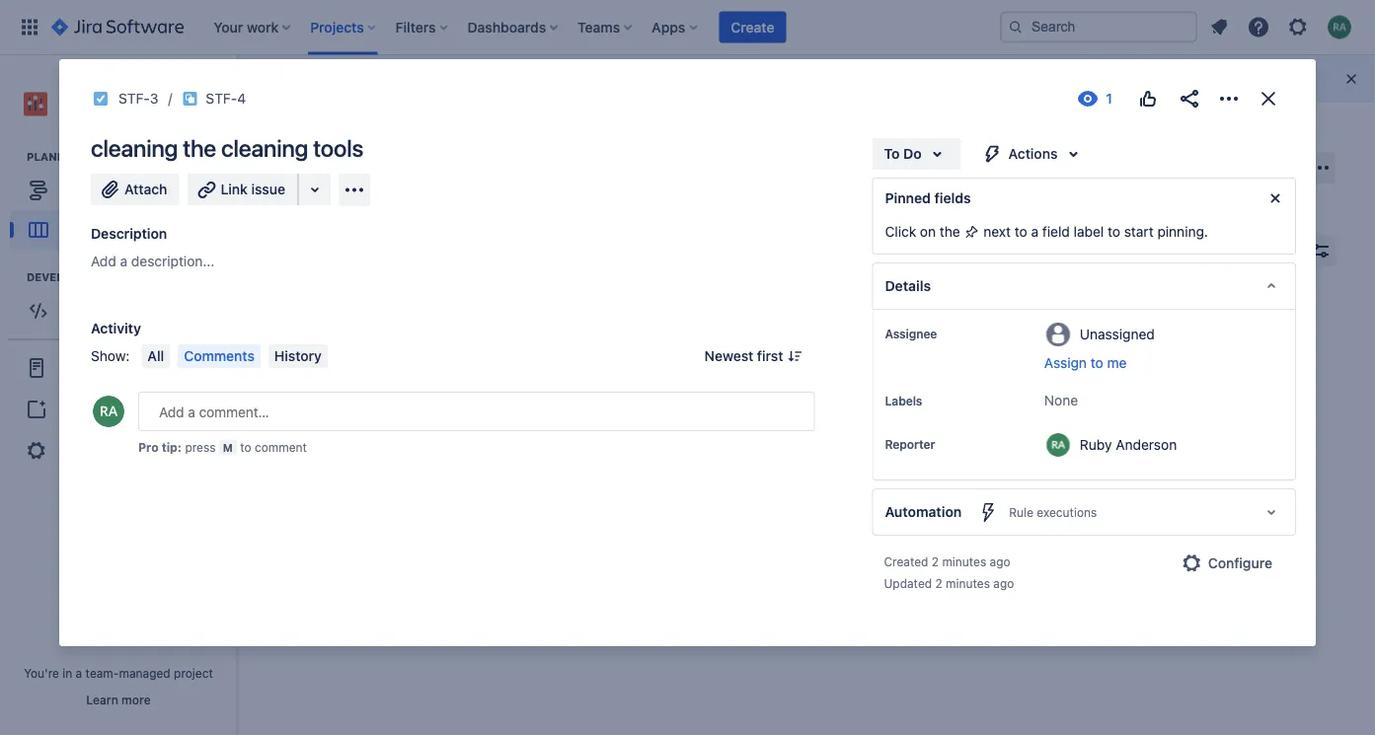 Task type: describe. For each thing, give the bounding box(es) containing it.
projects link
[[277, 126, 329, 150]]

1 vertical spatial ago
[[994, 577, 1015, 591]]

created
[[884, 555, 929, 569]]

shiba task force link
[[352, 126, 461, 150]]

managed
[[119, 667, 171, 680]]

create banner
[[0, 0, 1376, 55]]

pinned fields
[[885, 190, 971, 206]]

me
[[1107, 355, 1127, 371]]

planning group
[[10, 149, 236, 256]]

cleaning
[[850, 369, 906, 385]]

popular
[[1059, 71, 1109, 87]]

actions image
[[1218, 87, 1241, 111]]

pinning.
[[1158, 224, 1209, 240]]

assignee
[[885, 327, 937, 341]]

add shortcut
[[60, 402, 143, 418]]

click
[[885, 224, 917, 240]]

learn
[[86, 693, 118, 707]]

first
[[757, 348, 784, 364]]

fields
[[935, 190, 971, 206]]

you're
[[24, 667, 59, 680]]

pinned
[[885, 190, 931, 206]]

description
[[91, 226, 167, 242]]

details element
[[872, 263, 1297, 310]]

assign to me
[[1045, 355, 1127, 371]]

history button
[[269, 345, 328, 368]]

learn more button
[[86, 692, 151, 708]]

create button
[[719, 11, 787, 43]]

0 vertical spatial minutes
[[942, 555, 987, 569]]

copy link to issue image
[[242, 90, 258, 106]]

close image
[[1257, 87, 1281, 111]]

comments button
[[178, 345, 261, 368]]

a for team-
[[76, 667, 82, 680]]

go to sko!
[[293, 369, 364, 385]]

done element
[[848, 319, 896, 333]]

project inside 'shiba task force software project'
[[112, 107, 152, 121]]

sko!
[[332, 369, 364, 385]]

configure
[[1208, 555, 1273, 572]]

create column image
[[1116, 306, 1140, 330]]

configure link
[[1169, 548, 1285, 580]]

unassigned image
[[1058, 402, 1081, 425]]

labels pin to top. only you can see pinned fields. image
[[927, 393, 942, 409]]

cleaning the cleaning tools
[[91, 134, 363, 162]]

executions
[[1037, 506, 1097, 519]]

3 inside cleaning the cleaning tools dialog
[[150, 90, 158, 107]]

shortcut
[[89, 402, 143, 418]]

field
[[1043, 224, 1070, 240]]

board link
[[10, 211, 227, 250]]

project settings
[[60, 443, 160, 459]]

timeline
[[62, 182, 116, 199]]

group containing project pages
[[8, 339, 229, 479]]

in
[[62, 667, 72, 680]]

view popular column setups button
[[985, 63, 1221, 95]]

details
[[885, 278, 931, 294]]

4
[[237, 90, 246, 107]]

link issue
[[221, 181, 285, 198]]

link issue button
[[187, 174, 299, 205]]

team-
[[86, 667, 119, 680]]

cleaning the cleaning tools dialog
[[59, 59, 1316, 647]]

shiba for shiba task force software project
[[59, 87, 97, 103]]

1 vertical spatial 3
[[902, 407, 910, 420]]

task for shiba task force software project
[[100, 87, 130, 103]]

stf- for stf-4 link at the top left
[[206, 90, 237, 107]]

ruby anderson
[[1080, 436, 1177, 453]]

0 vertical spatial the
[[183, 134, 216, 162]]

to do button
[[872, 138, 961, 170]]

1 vertical spatial stf-3 link
[[874, 405, 910, 422]]

task image
[[93, 91, 109, 107]]

reporter
[[885, 437, 935, 451]]

label
[[1074, 224, 1104, 240]]

share image
[[1178, 87, 1202, 111]]

board
[[62, 222, 100, 238]]

attach button
[[91, 174, 179, 205]]

pages
[[109, 360, 148, 377]]

do
[[904, 146, 922, 162]]

tip:
[[162, 440, 182, 454]]

column
[[1113, 71, 1161, 87]]

dismiss image
[[1344, 71, 1360, 87]]

0 horizontal spatial stf-3 link
[[119, 87, 158, 111]]

learn more
[[86, 693, 151, 707]]

stf- for left stf-3 link
[[119, 90, 150, 107]]

1 horizontal spatial a
[[120, 253, 128, 270]]

add for add a description...
[[91, 253, 116, 270]]

by
[[1044, 244, 1058, 257]]

ruby
[[1080, 436, 1112, 453]]

search image
[[1008, 19, 1024, 35]]

press
[[185, 440, 216, 454]]

updated
[[884, 577, 932, 591]]

Add a comment… field
[[138, 392, 815, 432]]

shiba for shiba task force
[[352, 130, 388, 146]]

project pages link
[[8, 347, 229, 390]]

to
[[884, 146, 900, 162]]

0 vertical spatial ago
[[990, 555, 1011, 569]]

tools
[[313, 134, 363, 162]]

view popular column setups
[[1024, 71, 1209, 87]]

force for shiba task force
[[425, 130, 461, 146]]

add a description...
[[91, 253, 215, 270]]

assign
[[1045, 355, 1087, 371]]

profile image of ruby anderson image
[[93, 396, 124, 428]]

project for project pages
[[60, 360, 105, 377]]

show:
[[91, 348, 130, 364]]

more
[[122, 693, 151, 707]]

create
[[731, 19, 775, 35]]

start
[[1125, 224, 1154, 240]]

setups
[[1165, 71, 1209, 87]]

unassigned
[[1080, 326, 1155, 342]]

automation element
[[872, 489, 1297, 536]]

comment
[[255, 440, 307, 454]]

stf-3 for left stf-3 link
[[119, 90, 158, 107]]



Task type: vqa. For each thing, say whether or not it's contained in the screenshot.
THE PROJECT SETTINGS link
yes



Task type: locate. For each thing, give the bounding box(es) containing it.
stf-3 link right task image
[[119, 87, 158, 111]]

labels
[[885, 394, 923, 408]]

newest first button
[[693, 345, 815, 368]]

stf-3 up reporter
[[874, 407, 910, 420]]

0 vertical spatial project
[[60, 360, 105, 377]]

menu bar containing all
[[138, 345, 332, 368]]

1 vertical spatial stf-3
[[874, 407, 910, 420]]

0 horizontal spatial cleaning
[[91, 134, 178, 162]]

1 vertical spatial add
[[60, 402, 86, 418]]

link web pages and more image
[[303, 178, 327, 201]]

stf-3 right task image
[[119, 90, 158, 107]]

project
[[60, 360, 105, 377], [60, 443, 105, 459]]

a
[[1032, 224, 1039, 240], [120, 253, 128, 270], [76, 667, 82, 680]]

1 horizontal spatial stf-3 link
[[874, 405, 910, 422]]

rule executions
[[1010, 506, 1097, 519]]

to for me
[[1091, 355, 1104, 371]]

add inside cleaning the cleaning tools dialog
[[91, 253, 116, 270]]

project right software
[[112, 107, 152, 121]]

shiba task force software project
[[59, 87, 171, 121]]

development group
[[10, 270, 236, 337]]

1 horizontal spatial stf-3
[[874, 407, 910, 420]]

newest first image
[[788, 349, 803, 364]]

stf-3 link up reporter
[[874, 405, 910, 422]]

shiba up board
[[352, 130, 388, 146]]

stf-4 link
[[206, 87, 246, 111]]

1 vertical spatial shiba
[[352, 130, 388, 146]]

the
[[183, 134, 216, 162], [940, 224, 961, 240]]

1 vertical spatial minutes
[[946, 577, 990, 591]]

assignee pin to top. only you can see pinned fields. image
[[941, 326, 957, 342]]

shiba inside 'shiba task force software project'
[[59, 87, 97, 103]]

a down description
[[120, 253, 128, 270]]

description...
[[131, 253, 215, 270]]

to for a
[[1015, 224, 1028, 240]]

actions button
[[969, 138, 1097, 170]]

stf- down cleaning in the right of the page
[[874, 407, 902, 420]]

1 vertical spatial a
[[120, 253, 128, 270]]

Search field
[[1000, 11, 1198, 43]]

2 horizontal spatial stf-
[[874, 407, 902, 420]]

1 vertical spatial 2
[[936, 577, 943, 591]]

stf- right task image
[[119, 90, 150, 107]]

1 cleaning from the left
[[91, 134, 178, 162]]

activity
[[91, 320, 141, 337]]

to right go
[[315, 369, 328, 385]]

task
[[100, 87, 130, 103], [392, 130, 421, 146]]

menu bar inside cleaning the cleaning tools dialog
[[138, 345, 332, 368]]

settings
[[109, 443, 160, 459]]

group
[[8, 339, 229, 479]]

the down subtask icon
[[183, 134, 216, 162]]

1 horizontal spatial cleaning
[[221, 134, 308, 162]]

task inside 'shiba task force software project'
[[100, 87, 130, 103]]

0 horizontal spatial project
[[112, 107, 152, 121]]

reporter pin to top. only you can see pinned fields. image
[[939, 436, 955, 452]]

jira software image
[[51, 15, 184, 39], [51, 15, 184, 39]]

force
[[134, 87, 171, 103], [425, 130, 461, 146]]

stf-3
[[119, 90, 158, 107], [874, 407, 910, 420]]

to left the 'start'
[[1108, 224, 1121, 240]]

add left profile image of ruby anderson
[[60, 402, 86, 418]]

add down board link
[[91, 253, 116, 270]]

0 vertical spatial shiba
[[59, 87, 97, 103]]

0 horizontal spatial add
[[60, 402, 86, 418]]

comments
[[184, 348, 255, 364]]

stf- left copy link to issue 'image'
[[206, 90, 237, 107]]

insights image
[[1205, 239, 1229, 263]]

3 left labels pin to top. only you can see pinned fields. image
[[902, 407, 910, 420]]

development
[[27, 271, 111, 284]]

software
[[59, 107, 109, 121]]

project for project settings
[[60, 443, 105, 459]]

0 horizontal spatial force
[[134, 87, 171, 103]]

anderson
[[1116, 436, 1177, 453]]

0 horizontal spatial the
[[183, 134, 216, 162]]

task for shiba task force
[[392, 130, 421, 146]]

project down add shortcut
[[60, 443, 105, 459]]

0 horizontal spatial stf-
[[119, 90, 150, 107]]

insights button
[[1194, 235, 1297, 267]]

code link
[[10, 292, 227, 331]]

0 vertical spatial task
[[100, 87, 130, 103]]

stf
[[278, 168, 319, 196]]

add for add shortcut
[[60, 402, 86, 418]]

subtask image
[[182, 91, 198, 107]]

1 vertical spatial task
[[392, 130, 421, 146]]

force inside 'shiba task force software project'
[[134, 87, 171, 103]]

cleaning up issue
[[221, 134, 308, 162]]

1 horizontal spatial shiba
[[352, 130, 388, 146]]

1 horizontal spatial stf-
[[206, 90, 237, 107]]

click on the
[[885, 224, 964, 240]]

primary element
[[12, 0, 1000, 55]]

attach
[[124, 181, 167, 198]]

the right on
[[940, 224, 961, 240]]

to left the me
[[1091, 355, 1104, 371]]

minutes
[[942, 555, 987, 569], [946, 577, 990, 591]]

import image
[[1161, 239, 1185, 263]]

link
[[221, 181, 248, 198]]

project settings link
[[8, 430, 229, 473]]

history
[[274, 348, 322, 364]]

star stf board image
[[1267, 156, 1291, 180]]

project pages
[[60, 360, 148, 377]]

to for sko!
[[315, 369, 328, 385]]

2 horizontal spatial a
[[1032, 224, 1039, 240]]

0 vertical spatial 3
[[150, 90, 158, 107]]

1 horizontal spatial add
[[91, 253, 116, 270]]

1 project from the top
[[60, 360, 105, 377]]

force for shiba task force software project
[[134, 87, 171, 103]]

to up group
[[1015, 224, 1028, 240]]

1 vertical spatial project
[[174, 667, 213, 680]]

vote options: no one has voted for this issue yet. image
[[1137, 87, 1160, 111]]

go
[[293, 369, 311, 385]]

1 horizontal spatial the
[[940, 224, 961, 240]]

all
[[148, 348, 164, 364]]

0 vertical spatial stf-3
[[119, 90, 158, 107]]

to right m
[[240, 440, 251, 454]]

code
[[62, 303, 96, 319]]

2 project from the top
[[60, 443, 105, 459]]

1 horizontal spatial 3
[[902, 407, 910, 420]]

view
[[1024, 71, 1056, 87]]

board
[[324, 168, 384, 196]]

stf-3 for bottommost stf-3 link
[[874, 407, 910, 420]]

minutes right created
[[942, 555, 987, 569]]

0 horizontal spatial task
[[100, 87, 130, 103]]

created 2 minutes ago updated 2 minutes ago
[[884, 555, 1015, 591]]

3 left subtask icon
[[150, 90, 158, 107]]

0 vertical spatial 2
[[932, 555, 939, 569]]

0 vertical spatial stf-3 link
[[119, 87, 158, 111]]

0 horizontal spatial stf-3
[[119, 90, 158, 107]]

group
[[1002, 244, 1041, 257]]

0 horizontal spatial a
[[76, 667, 82, 680]]

rule
[[1010, 506, 1034, 519]]

actions
[[1009, 146, 1058, 162]]

pro tip: press m to comment
[[138, 440, 307, 454]]

shiba task force
[[352, 130, 461, 146]]

2 cleaning from the left
[[221, 134, 308, 162]]

issue
[[251, 181, 285, 198]]

force inside shiba task force link
[[425, 130, 461, 146]]

newest
[[705, 348, 754, 364]]

0 vertical spatial project
[[112, 107, 152, 121]]

stf- for bottommost stf-3 link
[[874, 407, 902, 420]]

2 right updated
[[936, 577, 943, 591]]

task up software
[[100, 87, 130, 103]]

hide message image
[[1264, 187, 1288, 210]]

ago
[[990, 555, 1011, 569], [994, 577, 1015, 591]]

insights
[[1233, 242, 1285, 259]]

1 horizontal spatial project
[[174, 667, 213, 680]]

to inside button
[[1091, 355, 1104, 371]]

planning
[[27, 151, 86, 164]]

2 vertical spatial a
[[76, 667, 82, 680]]

0 vertical spatial a
[[1032, 224, 1039, 240]]

a right the in
[[76, 667, 82, 680]]

1 vertical spatial project
[[60, 443, 105, 459]]

2 right created
[[932, 555, 939, 569]]

to do
[[884, 146, 922, 162]]

0 vertical spatial add
[[91, 253, 116, 270]]

done
[[848, 319, 882, 332]]

newest first
[[705, 348, 784, 364]]

add inside button
[[60, 402, 86, 418]]

add app image
[[343, 178, 366, 202]]

next to a field label to start pinning.
[[980, 224, 1209, 240]]

stf-4
[[206, 90, 246, 107]]

0 vertical spatial force
[[134, 87, 171, 103]]

add shortcut button
[[8, 390, 229, 430]]

task right tools
[[392, 130, 421, 146]]

stf- inside stf-4 link
[[206, 90, 237, 107]]

0 horizontal spatial 3
[[150, 90, 158, 107]]

1 horizontal spatial task
[[392, 130, 421, 146]]

menu bar
[[138, 345, 332, 368]]

projects
[[277, 130, 329, 146]]

a for field
[[1032, 224, 1039, 240]]

project right managed
[[174, 667, 213, 680]]

none
[[1045, 393, 1078, 409]]

1 vertical spatial force
[[425, 130, 461, 146]]

project up add shortcut
[[60, 360, 105, 377]]

minutes right updated
[[946, 577, 990, 591]]

1 vertical spatial the
[[940, 224, 961, 240]]

stf board
[[278, 168, 384, 196]]

automations menu button icon image
[[1233, 156, 1257, 179]]

all button
[[142, 345, 170, 368]]

cleaning up attach button
[[91, 134, 178, 162]]

automation
[[885, 504, 962, 520]]

pro
[[138, 440, 159, 454]]

0 of 1 child issues complete image
[[1036, 406, 1052, 421], [1036, 406, 1052, 421]]

stf-3 inside cleaning the cleaning tools dialog
[[119, 90, 158, 107]]

a up the group by at right top
[[1032, 224, 1039, 240]]

shiba up software
[[59, 87, 97, 103]]

0 horizontal spatial shiba
[[59, 87, 97, 103]]

m
[[223, 441, 233, 454]]

1 horizontal spatial force
[[425, 130, 461, 146]]



